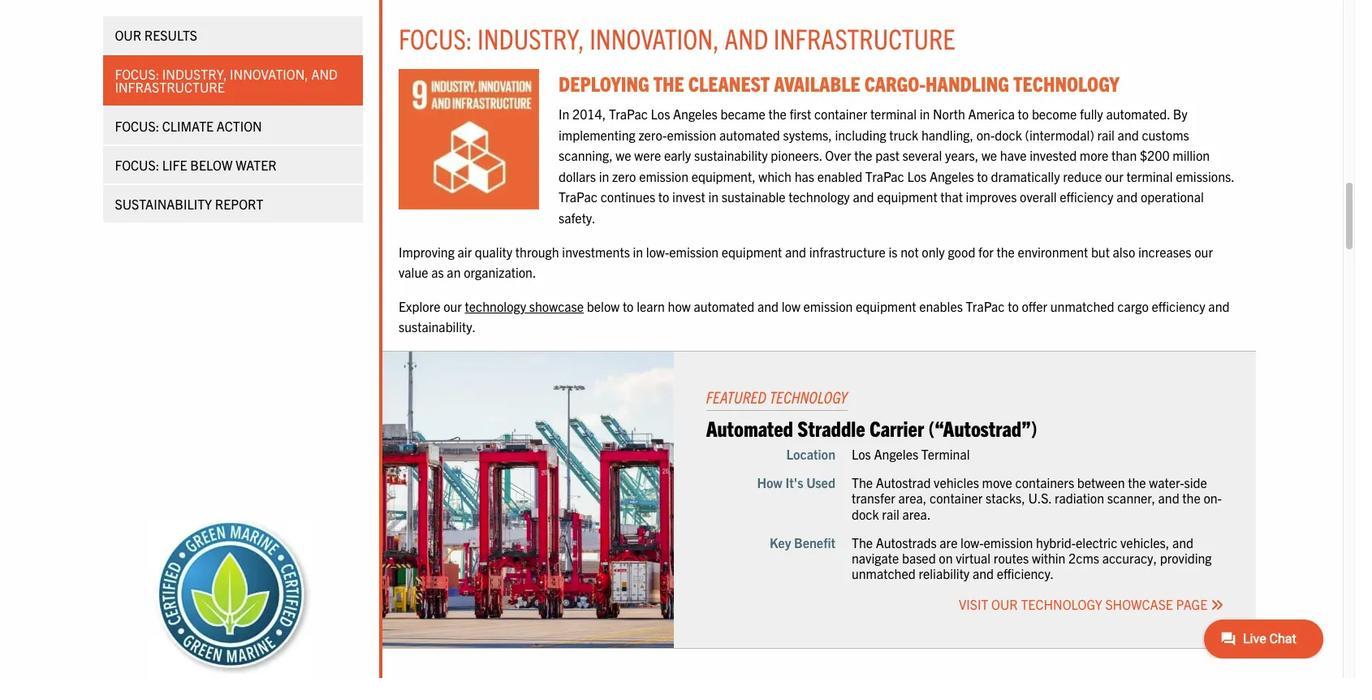 Task type: describe. For each thing, give the bounding box(es) containing it.
report
[[215, 196, 264, 212]]

quality
[[475, 243, 513, 260]]

terminal
[[922, 446, 970, 462]]

area,
[[899, 490, 927, 506]]

routes
[[994, 550, 1029, 566]]

our results link
[[103, 16, 363, 54]]

transfer
[[852, 490, 896, 506]]

in inside improving air quality through investments in low-emission equipment and infrastructure is not only good for the environment but also increases our value as an organization.
[[633, 243, 643, 260]]

emission down early at top
[[639, 168, 689, 184]]

explore
[[399, 298, 441, 314]]

key
[[770, 534, 791, 551]]

below
[[587, 298, 620, 314]]

emission inside improving air quality through investments in low-emission equipment and infrastructure is not only good for the environment but also increases our value as an organization.
[[670, 243, 719, 260]]

emission inside "the autostrads are low-emission hybrid-electric vehicles, and navigate based on virtual routes within 2cms accuracy, providing unmatched reliability and efficiency."
[[984, 534, 1034, 551]]

0 vertical spatial angeles
[[673, 106, 718, 122]]

virtual
[[956, 550, 991, 566]]

stacks,
[[986, 490, 1026, 506]]

1 horizontal spatial focus: industry, innovation, and infrastructure
[[399, 20, 956, 55]]

the
[[654, 70, 685, 96]]

the for navigate
[[852, 534, 873, 551]]

zero
[[613, 168, 636, 184]]

on
[[939, 550, 953, 566]]

to left learn
[[623, 298, 634, 314]]

featured technology automated straddle carrier ("autostrad")
[[706, 387, 1038, 441]]

invest
[[673, 189, 706, 205]]

focus: climate action
[[115, 118, 262, 134]]

efficiency inside in 2014, trapac los angeles became the first container terminal in north america to become fully automated. by implementing zero-emission automated systems, including truck handling, on-dock (intermodal) rail and customs scanning, we were early sustainability pioneers. over the past several years, we have invested more than $200 million dollars in zero emission equipment, which has enabled trapac los angeles to dramatically reduce our terminal emissions. trapac continues to invest in sustainable technology and equipment that improves overall efficiency and operational safety.
[[1060, 189, 1114, 205]]

sustainability
[[694, 147, 768, 163]]

rail inside the autostrad vehicles move containers between the water-side transfer area, container stacks, u.s. radiation scanner, and the on- dock rail area.
[[882, 506, 900, 522]]

solid image
[[1211, 599, 1224, 612]]

below to learn how automated and low emission equipment enables trapac to offer unmatched cargo efficiency and sustainability.
[[399, 298, 1230, 335]]

sustainable
[[722, 189, 786, 205]]

1 vertical spatial focus: industry, innovation, and infrastructure
[[115, 66, 338, 95]]

providing
[[1160, 550, 1212, 566]]

increases
[[1139, 243, 1192, 260]]

visit
[[959, 597, 989, 613]]

2014,
[[573, 106, 606, 122]]

automated inside below to learn how automated and low emission equipment enables trapac to offer unmatched cargo efficiency and sustainability.
[[694, 298, 755, 314]]

trapac inside below to learn how automated and low emission equipment enables trapac to offer unmatched cargo efficiency and sustainability.
[[966, 298, 1005, 314]]

environment
[[1018, 243, 1089, 260]]

improving air quality through investments in low-emission equipment and infrastructure is not only good for the environment but also increases our value as an organization.
[[399, 243, 1214, 280]]

america
[[969, 106, 1015, 122]]

automated.
[[1107, 106, 1171, 122]]

sustainability report link
[[103, 185, 363, 223]]

has
[[795, 168, 815, 184]]

straddle
[[798, 414, 866, 441]]

based
[[902, 550, 936, 566]]

enables
[[920, 298, 963, 314]]

0 vertical spatial and
[[725, 20, 769, 55]]

trapac down past at the right
[[866, 168, 905, 184]]

(intermodal)
[[1026, 126, 1095, 143]]

enabled
[[818, 168, 863, 184]]

the inside improving air quality through investments in low-emission equipment and infrastructure is not only good for the environment but also increases our value as an organization.
[[997, 243, 1015, 260]]

but
[[1092, 243, 1110, 260]]

how it's used
[[758, 475, 836, 491]]

carrier
[[870, 414, 925, 441]]

low- inside improving air quality through investments in low-emission equipment and infrastructure is not only good for the environment but also increases our value as an organization.
[[646, 243, 670, 260]]

in left north
[[920, 106, 930, 122]]

through
[[516, 243, 559, 260]]

years,
[[946, 147, 979, 163]]

0 vertical spatial industry,
[[478, 20, 585, 55]]

los angeles terminal
[[852, 446, 970, 462]]

automated
[[706, 414, 794, 441]]

the left water-
[[1128, 475, 1147, 491]]

air
[[458, 243, 472, 260]]

focus: for focus: climate action link
[[115, 118, 160, 134]]

good
[[948, 243, 976, 260]]

and inside the autostrad vehicles move containers between the water-side transfer area, container stacks, u.s. radiation scanner, and the on- dock rail area.
[[1159, 490, 1180, 506]]

visit our technology showcase page link
[[959, 597, 1224, 613]]

1 vertical spatial los
[[908, 168, 927, 184]]

in down equipment,
[[709, 189, 719, 205]]

action
[[217, 118, 262, 134]]

and inside improving air quality through investments in low-emission equipment and infrastructure is not only good for the environment but also increases our value as an organization.
[[785, 243, 807, 260]]

equipment for and
[[722, 243, 782, 260]]

0 horizontal spatial technology
[[465, 298, 526, 314]]

dollars
[[559, 168, 596, 184]]

focus: life below water
[[115, 157, 277, 173]]

to left invest
[[659, 189, 670, 205]]

featured
[[706, 387, 767, 407]]

safety.
[[559, 210, 596, 226]]

0 vertical spatial infrastructure
[[774, 20, 956, 55]]

including
[[835, 126, 887, 143]]

area.
[[903, 506, 931, 522]]

how
[[668, 298, 691, 314]]

sustainability.
[[399, 319, 476, 335]]

within
[[1032, 550, 1066, 566]]

focus: industry, innovation, and infrastructure link
[[103, 55, 363, 106]]

to up improves
[[977, 168, 989, 184]]

2cms
[[1069, 550, 1100, 566]]

0 vertical spatial innovation,
[[590, 20, 720, 55]]

invested
[[1030, 147, 1077, 163]]

by
[[1174, 106, 1188, 122]]

are
[[940, 534, 958, 551]]

it's
[[786, 475, 804, 491]]

showcase
[[1106, 597, 1174, 613]]

dock inside in 2014, trapac los angeles became the first container terminal in north america to become fully automated. by implementing zero-emission automated systems, including truck handling, on-dock (intermodal) rail and customs scanning, we were early sustainability pioneers. over the past several years, we have invested more than $200 million dollars in zero emission equipment, which has enabled trapac los angeles to dramatically reduce our terminal emissions. trapac continues to invest in sustainable technology and equipment that improves overall efficiency and operational safety.
[[995, 126, 1023, 143]]

infrastructure
[[810, 243, 886, 260]]

technology inside in 2014, trapac los angeles became the first container terminal in north america to become fully automated. by implementing zero-emission automated systems, including truck handling, on-dock (intermodal) rail and customs scanning, we were early sustainability pioneers. over the past several years, we have invested more than $200 million dollars in zero emission equipment, which has enabled trapac los angeles to dramatically reduce our terminal emissions. trapac continues to invest in sustainable technology and equipment that improves overall efficiency and operational safety.
[[789, 189, 850, 205]]

our
[[992, 597, 1018, 613]]

zero-
[[639, 126, 667, 143]]

early
[[664, 147, 691, 163]]

technology
[[1014, 70, 1120, 96]]

explore our technology showcase
[[399, 298, 584, 314]]

focus: for focus: life below water link
[[115, 157, 160, 173]]

for
[[979, 243, 994, 260]]

hybrid-
[[1037, 534, 1076, 551]]

water
[[236, 157, 277, 173]]

1 horizontal spatial terminal
[[1127, 168, 1173, 184]]

cargo-
[[865, 70, 926, 96]]

our inside in 2014, trapac los angeles became the first container terminal in north america to become fully automated. by implementing zero-emission automated systems, including truck handling, on-dock (intermodal) rail and customs scanning, we were early sustainability pioneers. over the past several years, we have invested more than $200 million dollars in zero emission equipment, which has enabled trapac los angeles to dramatically reduce our terminal emissions. trapac continues to invest in sustainable technology and equipment that improves overall efficiency and operational safety.
[[1106, 168, 1124, 184]]

handling
[[926, 70, 1010, 96]]

container inside in 2014, trapac los angeles became the first container terminal in north america to become fully automated. by implementing zero-emission automated systems, including truck handling, on-dock (intermodal) rail and customs scanning, we were early sustainability pioneers. over the past several years, we have invested more than $200 million dollars in zero emission equipment, which has enabled trapac los angeles to dramatically reduce our terminal emissions. trapac continues to invest in sustainable technology and equipment that improves overall efficiency and operational safety.
[[815, 106, 868, 122]]

emission inside below to learn how automated and low emission equipment enables trapac to offer unmatched cargo efficiency and sustainability.
[[804, 298, 853, 314]]

rail inside in 2014, trapac los angeles became the first container terminal in north america to become fully automated. by implementing zero-emission automated systems, including truck handling, on-dock (intermodal) rail and customs scanning, we were early sustainability pioneers. over the past several years, we have invested more than $200 million dollars in zero emission equipment, which has enabled trapac los angeles to dramatically reduce our terminal emissions. trapac continues to invest in sustainable technology and equipment that improves overall efficiency and operational safety.
[[1098, 126, 1115, 143]]

0 vertical spatial terminal
[[871, 106, 917, 122]]

on- inside the autostrad vehicles move containers between the water-side transfer area, container stacks, u.s. radiation scanner, and the on- dock rail area.
[[1204, 490, 1222, 506]]

our inside improving air quality through investments in low-emission equipment and infrastructure is not only good for the environment but also increases our value as an organization.
[[1195, 243, 1214, 260]]

equipment for enables
[[856, 298, 917, 314]]

improves
[[966, 189, 1017, 205]]

our
[[115, 27, 142, 43]]

that
[[941, 189, 963, 205]]

value
[[399, 264, 428, 280]]

sustainability
[[115, 196, 213, 212]]

to left become
[[1018, 106, 1029, 122]]

1 we from the left
[[616, 147, 632, 163]]

reliability
[[919, 566, 970, 582]]

1 vertical spatial technology
[[1021, 597, 1103, 613]]

also
[[1113, 243, 1136, 260]]

0 vertical spatial los
[[651, 106, 670, 122]]



Task type: vqa. For each thing, say whether or not it's contained in the screenshot.
linked
no



Task type: locate. For each thing, give the bounding box(es) containing it.
1 vertical spatial unmatched
[[852, 566, 916, 582]]

focus: industry, innovation, and infrastructure
[[399, 20, 956, 55], [115, 66, 338, 95]]

to left offer
[[1008, 298, 1019, 314]]

in
[[920, 106, 930, 122], [599, 168, 610, 184], [709, 189, 719, 205], [633, 243, 643, 260]]

2 vertical spatial angeles
[[874, 446, 919, 462]]

low
[[782, 298, 801, 314]]

our down than
[[1106, 168, 1124, 184]]

rail up more
[[1098, 126, 1115, 143]]

continues
[[601, 189, 656, 205]]

unmatched inside "the autostrads are low-emission hybrid-electric vehicles, and navigate based on virtual routes within 2cms accuracy, providing unmatched reliability and efficiency."
[[852, 566, 916, 582]]

on- down america at the right top of the page
[[977, 126, 995, 143]]

0 horizontal spatial on-
[[977, 126, 995, 143]]

electric
[[1076, 534, 1118, 551]]

the autostrads are low-emission hybrid-electric vehicles, and navigate based on virtual routes within 2cms accuracy, providing unmatched reliability and efficiency.
[[852, 534, 1212, 582]]

visit our technology showcase page
[[959, 597, 1211, 613]]

innovation,
[[590, 20, 720, 55], [230, 66, 309, 82]]

technology down has
[[789, 189, 850, 205]]

1 vertical spatial innovation,
[[230, 66, 309, 82]]

0 horizontal spatial focus: industry, innovation, and infrastructure
[[115, 66, 338, 95]]

dock inside the autostrad vehicles move containers between the water-side transfer area, container stacks, u.s. radiation scanner, and the on- dock rail area.
[[852, 506, 879, 522]]

the left first
[[769, 106, 787, 122]]

climate
[[163, 118, 214, 134]]

1 horizontal spatial unmatched
[[1051, 298, 1115, 314]]

low- right are
[[961, 534, 984, 551]]

1 horizontal spatial on-
[[1204, 490, 1222, 506]]

north
[[933, 106, 966, 122]]

emission up early at top
[[667, 126, 717, 143]]

focus: industry, innovation, and infrastructure up the
[[399, 20, 956, 55]]

0 horizontal spatial infrastructure
[[115, 79, 225, 95]]

only
[[922, 243, 945, 260]]

the inside the autostrad vehicles move containers between the water-side transfer area, container stacks, u.s. radiation scanner, and the on- dock rail area.
[[852, 475, 873, 491]]

an
[[447, 264, 461, 280]]

emission up 'efficiency.'
[[984, 534, 1034, 551]]

on-
[[977, 126, 995, 143], [1204, 490, 1222, 506]]

equipment down sustainable
[[722, 243, 782, 260]]

results
[[145, 27, 198, 43]]

los down straddle
[[852, 446, 871, 462]]

in left zero
[[599, 168, 610, 184]]

0 vertical spatial dock
[[995, 126, 1023, 143]]

1 vertical spatial on-
[[1204, 490, 1222, 506]]

equipment inside in 2014, trapac los angeles became the first container terminal in north america to become fully automated. by implementing zero-emission automated systems, including truck handling, on-dock (intermodal) rail and customs scanning, we were early sustainability pioneers. over the past several years, we have invested more than $200 million dollars in zero emission equipment, which has enabled trapac los angeles to dramatically reduce our terminal emissions. trapac continues to invest in sustainable technology and equipment that improves overall efficiency and operational safety.
[[877, 189, 938, 205]]

0 vertical spatial low-
[[646, 243, 670, 260]]

0 horizontal spatial our
[[444, 298, 462, 314]]

1 horizontal spatial dock
[[995, 126, 1023, 143]]

1 vertical spatial container
[[930, 490, 983, 506]]

1 horizontal spatial efficiency
[[1152, 298, 1206, 314]]

radiation
[[1055, 490, 1105, 506]]

equipment
[[877, 189, 938, 205], [722, 243, 782, 260], [856, 298, 917, 314]]

trapac los angeles automated straddle carrier image
[[383, 352, 674, 648]]

technology down organization.
[[465, 298, 526, 314]]

low- inside "the autostrads are low-emission hybrid-electric vehicles, and navigate based on virtual routes within 2cms accuracy, providing unmatched reliability and efficiency."
[[961, 534, 984, 551]]

rail left area.
[[882, 506, 900, 522]]

focus: for focus: industry, innovation, and infrastructure link
[[115, 66, 160, 82]]

angeles
[[673, 106, 718, 122], [930, 168, 974, 184], [874, 446, 919, 462]]

emission right low
[[804, 298, 853, 314]]

innovation, up the
[[590, 20, 720, 55]]

0 horizontal spatial innovation,
[[230, 66, 309, 82]]

low- up learn
[[646, 243, 670, 260]]

1 horizontal spatial rail
[[1098, 126, 1115, 143]]

2 horizontal spatial los
[[908, 168, 927, 184]]

innovation, down our results link
[[230, 66, 309, 82]]

efficiency
[[1060, 189, 1114, 205], [1152, 298, 1206, 314]]

2 vertical spatial los
[[852, 446, 871, 462]]

innovation, inside focus: industry, innovation, and infrastructure
[[230, 66, 309, 82]]

angeles down carrier
[[874, 446, 919, 462]]

the left autostrads
[[852, 534, 873, 551]]

pioneers.
[[771, 147, 822, 163]]

rail
[[1098, 126, 1115, 143], [882, 506, 900, 522]]

2 the from the top
[[852, 534, 873, 551]]

accuracy,
[[1103, 550, 1158, 566]]

scanning,
[[559, 147, 613, 163]]

dock up have
[[995, 126, 1023, 143]]

0 vertical spatial technology
[[789, 189, 850, 205]]

equipment inside improving air quality through investments in low-emission equipment and infrastructure is not only good for the environment but also increases our value as an organization.
[[722, 243, 782, 260]]

over
[[825, 147, 852, 163]]

sustainability report
[[115, 196, 264, 212]]

page
[[1177, 597, 1208, 613]]

equipment,
[[692, 168, 756, 184]]

equipment left enables
[[856, 298, 917, 314]]

1 horizontal spatial we
[[982, 147, 998, 163]]

angeles down the
[[673, 106, 718, 122]]

0 horizontal spatial we
[[616, 147, 632, 163]]

automated right how
[[694, 298, 755, 314]]

the for transfer
[[852, 475, 873, 491]]

equipment down 'several'
[[877, 189, 938, 205]]

below
[[191, 157, 233, 173]]

2 horizontal spatial our
[[1195, 243, 1214, 260]]

0 vertical spatial container
[[815, 106, 868, 122]]

reduce
[[1063, 168, 1103, 184]]

angeles up that
[[930, 168, 974, 184]]

trapac right enables
[[966, 298, 1005, 314]]

1 horizontal spatial and
[[725, 20, 769, 55]]

1 vertical spatial rail
[[882, 506, 900, 522]]

efficiency inside below to learn how automated and low emission equipment enables trapac to offer unmatched cargo efficiency and sustainability.
[[1152, 298, 1206, 314]]

2 vertical spatial our
[[444, 298, 462, 314]]

1 vertical spatial technology
[[465, 298, 526, 314]]

1 horizontal spatial infrastructure
[[774, 20, 956, 55]]

0 vertical spatial unmatched
[[1051, 298, 1115, 314]]

the left autostrad
[[852, 475, 873, 491]]

location
[[787, 446, 836, 462]]

0 vertical spatial automated
[[720, 126, 780, 143]]

1 horizontal spatial angeles
[[874, 446, 919, 462]]

past
[[876, 147, 900, 163]]

we left have
[[982, 147, 998, 163]]

efficiency down reduce
[[1060, 189, 1114, 205]]

learn
[[637, 298, 665, 314]]

technology inside "featured technology automated straddle carrier ("autostrad")"
[[770, 387, 848, 407]]

scanner,
[[1108, 490, 1156, 506]]

trapac up "zero-"
[[609, 106, 648, 122]]

between
[[1078, 475, 1126, 491]]

efficiency right cargo on the top of the page
[[1152, 298, 1206, 314]]

2 we from the left
[[982, 147, 998, 163]]

on- right water-
[[1204, 490, 1222, 506]]

unmatched right offer
[[1051, 298, 1115, 314]]

container up the including
[[815, 106, 868, 122]]

1 horizontal spatial technology
[[789, 189, 850, 205]]

infrastructure up climate
[[115, 79, 225, 95]]

0 horizontal spatial dock
[[852, 506, 879, 522]]

0 vertical spatial focus: industry, innovation, and infrastructure
[[399, 20, 956, 55]]

our right increases
[[1195, 243, 1214, 260]]

trapac down dollars
[[559, 189, 598, 205]]

the right for
[[997, 243, 1015, 260]]

0 horizontal spatial industry,
[[163, 66, 227, 82]]

unmatched down autostrads
[[852, 566, 916, 582]]

los up "zero-"
[[651, 106, 670, 122]]

container inside the autostrad vehicles move containers between the water-side transfer area, container stacks, u.s. radiation scanner, and the on- dock rail area.
[[930, 490, 983, 506]]

2 horizontal spatial angeles
[[930, 168, 974, 184]]

0 horizontal spatial unmatched
[[852, 566, 916, 582]]

1 vertical spatial industry,
[[163, 66, 227, 82]]

1 horizontal spatial los
[[852, 446, 871, 462]]

focus: industry, innovation, and infrastructure down our results link
[[115, 66, 338, 95]]

the up providing
[[1183, 490, 1201, 506]]

1 horizontal spatial industry,
[[478, 20, 585, 55]]

1 vertical spatial our
[[1195, 243, 1214, 260]]

emission down invest
[[670, 243, 719, 260]]

showcase
[[529, 298, 584, 314]]

1 vertical spatial equipment
[[722, 243, 782, 260]]

the inside "the autostrads are low-emission hybrid-electric vehicles, and navigate based on virtual routes within 2cms accuracy, providing unmatched reliability and efficiency."
[[852, 534, 873, 551]]

1 horizontal spatial technology
[[1021, 597, 1103, 613]]

0 horizontal spatial container
[[815, 106, 868, 122]]

0 vertical spatial our
[[1106, 168, 1124, 184]]

navigate
[[852, 550, 899, 566]]

focus: life below water link
[[103, 146, 363, 184]]

in right investments
[[633, 243, 643, 260]]

dramatically
[[991, 168, 1061, 184]]

autostrads
[[876, 534, 937, 551]]

0 horizontal spatial terminal
[[871, 106, 917, 122]]

used
[[807, 475, 836, 491]]

0 horizontal spatial low-
[[646, 243, 670, 260]]

1 horizontal spatial our
[[1106, 168, 1124, 184]]

1 vertical spatial and
[[312, 66, 338, 82]]

than
[[1112, 147, 1137, 163]]

1 vertical spatial automated
[[694, 298, 755, 314]]

low-
[[646, 243, 670, 260], [961, 534, 984, 551]]

0 horizontal spatial technology
[[770, 387, 848, 407]]

1 vertical spatial low-
[[961, 534, 984, 551]]

and
[[725, 20, 769, 55], [312, 66, 338, 82]]

1 vertical spatial efficiency
[[1152, 298, 1206, 314]]

on- inside in 2014, trapac los angeles became the first container terminal in north america to become fully automated. by implementing zero-emission automated systems, including truck handling, on-dock (intermodal) rail and customs scanning, we were early sustainability pioneers. over the past several years, we have invested more than $200 million dollars in zero emission equipment, which has enabled trapac los angeles to dramatically reduce our terminal emissions. trapac continues to invest in sustainable technology and equipment that improves overall efficiency and operational safety.
[[977, 126, 995, 143]]

0 horizontal spatial efficiency
[[1060, 189, 1114, 205]]

1 horizontal spatial container
[[930, 490, 983, 506]]

0 horizontal spatial los
[[651, 106, 670, 122]]

terminal up truck
[[871, 106, 917, 122]]

0 horizontal spatial angeles
[[673, 106, 718, 122]]

0 horizontal spatial and
[[312, 66, 338, 82]]

in 2014, trapac los angeles became the first container terminal in north america to become fully automated. by implementing zero-emission automated systems, including truck handling, on-dock (intermodal) rail and customs scanning, we were early sustainability pioneers. over the past several years, we have invested more than $200 million dollars in zero emission equipment, which has enabled trapac los angeles to dramatically reduce our terminal emissions. trapac continues to invest in sustainable technology and equipment that improves overall efficiency and operational safety.
[[559, 106, 1235, 226]]

unmatched
[[1051, 298, 1115, 314], [852, 566, 916, 582]]

container right area,
[[930, 490, 983, 506]]

2 vertical spatial equipment
[[856, 298, 917, 314]]

1 the from the top
[[852, 475, 873, 491]]

customs
[[1142, 126, 1190, 143]]

0 vertical spatial technology
[[770, 387, 848, 407]]

technology up straddle
[[770, 387, 848, 407]]

truck
[[890, 126, 919, 143]]

the down the including
[[855, 147, 873, 163]]

1 vertical spatial infrastructure
[[115, 79, 225, 95]]

automated down became
[[720, 126, 780, 143]]

unmatched inside below to learn how automated and low emission equipment enables trapac to offer unmatched cargo efficiency and sustainability.
[[1051, 298, 1115, 314]]

0 vertical spatial on-
[[977, 126, 995, 143]]

0 vertical spatial efficiency
[[1060, 189, 1114, 205]]

technology down 'efficiency.'
[[1021, 597, 1103, 613]]

deploying the cleanest available cargo-handling technology
[[559, 70, 1120, 96]]

1 vertical spatial angeles
[[930, 168, 974, 184]]

1 vertical spatial terminal
[[1127, 168, 1173, 184]]

move
[[983, 475, 1013, 491]]

los down 'several'
[[908, 168, 927, 184]]

cargo
[[1118, 298, 1149, 314]]

is
[[889, 243, 898, 260]]

systems,
[[783, 126, 832, 143]]

1 horizontal spatial low-
[[961, 534, 984, 551]]

containers
[[1016, 475, 1075, 491]]

0 vertical spatial rail
[[1098, 126, 1115, 143]]

0 vertical spatial the
[[852, 475, 873, 491]]

first
[[790, 106, 812, 122]]

implementing
[[559, 126, 636, 143]]

key benefit
[[770, 534, 836, 551]]

to
[[1018, 106, 1029, 122], [977, 168, 989, 184], [659, 189, 670, 205], [623, 298, 634, 314], [1008, 298, 1019, 314]]

automated inside in 2014, trapac los angeles became the first container terminal in north america to become fully automated. by implementing zero-emission automated systems, including truck handling, on-dock (intermodal) rail and customs scanning, we were early sustainability pioneers. over the past several years, we have invested more than $200 million dollars in zero emission equipment, which has enabled trapac los angeles to dramatically reduce our terminal emissions. trapac continues to invest in sustainable technology and equipment that improves overall efficiency and operational safety.
[[720, 126, 780, 143]]

became
[[721, 106, 766, 122]]

we up zero
[[616, 147, 632, 163]]

vehicles,
[[1121, 534, 1170, 551]]

terminal down $200
[[1127, 168, 1173, 184]]

dock up navigate at the bottom right of the page
[[852, 506, 879, 522]]

equipment inside below to learn how automated and low emission equipment enables trapac to offer unmatched cargo efficiency and sustainability.
[[856, 298, 917, 314]]

available
[[774, 70, 861, 96]]

technology
[[770, 387, 848, 407], [1021, 597, 1103, 613]]

our up sustainability.
[[444, 298, 462, 314]]

benefit
[[794, 534, 836, 551]]

operational
[[1141, 189, 1204, 205]]

0 horizontal spatial rail
[[882, 506, 900, 522]]

infrastructure up deploying the cleanest available cargo-handling technology
[[774, 20, 956, 55]]

1 horizontal spatial innovation,
[[590, 20, 720, 55]]

1 vertical spatial dock
[[852, 506, 879, 522]]

0 vertical spatial equipment
[[877, 189, 938, 205]]

were
[[635, 147, 661, 163]]

life
[[163, 157, 188, 173]]

1 vertical spatial the
[[852, 534, 873, 551]]

technology
[[789, 189, 850, 205], [465, 298, 526, 314]]

focus: inside focus: industry, innovation, and infrastructure
[[115, 66, 160, 82]]



